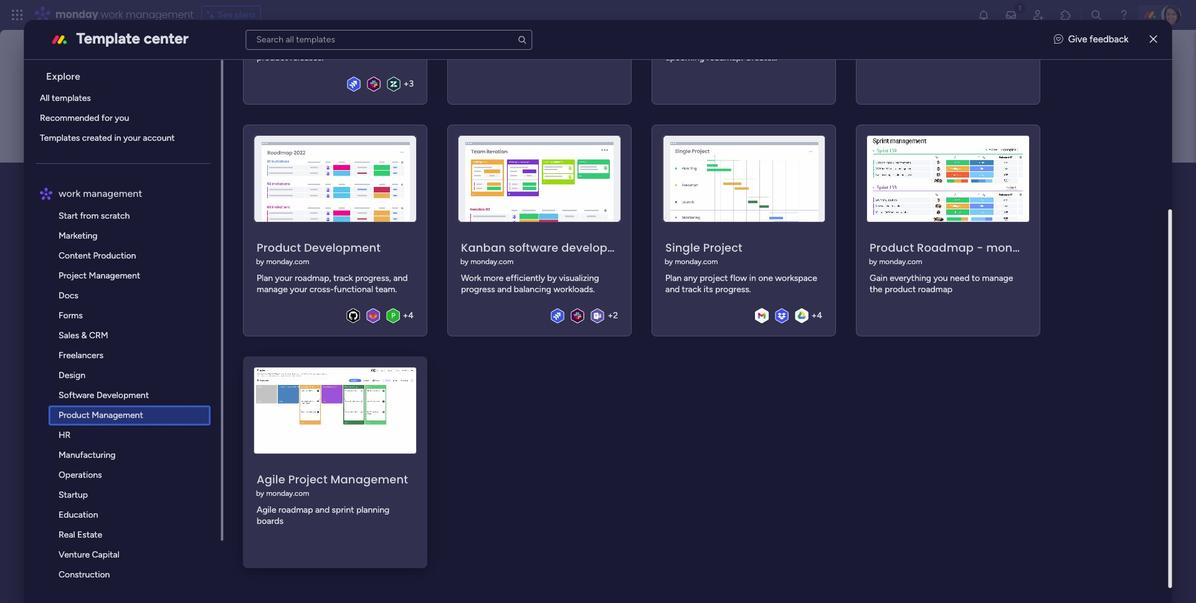 Task type: vqa. For each thing, say whether or not it's contained in the screenshot.
share at the bottom left
no



Task type: locate. For each thing, give the bounding box(es) containing it.
2 + 4 from the left
[[812, 310, 823, 321]]

roadmap right features
[[354, 41, 389, 51]]

2 vertical spatial manage
[[257, 284, 288, 295]]

monday.com inside single project by monday.com
[[675, 257, 719, 266]]

0 horizontal spatial product
[[257, 52, 288, 63]]

track down any
[[683, 284, 702, 295]]

0 vertical spatial add
[[145, 198, 163, 208]]

management up scratch
[[83, 188, 143, 199]]

any
[[684, 273, 698, 283]]

2 plan from the left
[[666, 273, 682, 283]]

1 vertical spatial development
[[97, 390, 149, 401]]

you left need
[[934, 273, 949, 283]]

and left sprint
[[316, 505, 330, 515]]

1 + 4 from the left
[[403, 310, 414, 321]]

by inside product development by monday.com
[[256, 257, 265, 266]]

in right created
[[115, 133, 121, 143]]

1 horizontal spatial for
[[724, 63, 735, 74]]

your inside gain a high-level overview of your upcoming roadmap. create accountability for team members, manage timelines, and more!
[[781, 41, 798, 51]]

template
[[76, 29, 140, 47]]

forms
[[59, 310, 83, 321]]

gain for product
[[870, 273, 888, 283]]

everything
[[891, 273, 932, 283]]

capital
[[92, 550, 120, 560]]

management up center
[[126, 7, 194, 22]]

and up team.
[[394, 273, 408, 283]]

gain up the
[[870, 273, 888, 283]]

dev
[[1038, 240, 1060, 255]]

boards
[[104, 242, 135, 254], [127, 277, 162, 290], [257, 516, 284, 526]]

monday.com
[[267, 257, 310, 266], [471, 257, 514, 266], [675, 257, 719, 266], [880, 257, 923, 266], [267, 489, 310, 498]]

work up template
[[101, 7, 123, 22]]

manage left 'cross-'
[[257, 284, 288, 295]]

development up plan your roadmap, track progress, and manage your cross-functional team.
[[304, 240, 381, 255]]

agile for roadmap
[[257, 505, 277, 515]]

sprint
[[332, 505, 355, 515]]

work management templates element
[[36, 206, 221, 603]]

list box
[[29, 60, 223, 603]]

visualizing
[[560, 273, 600, 283]]

work management
[[59, 188, 143, 199]]

0 horizontal spatial roadmap
[[279, 505, 314, 515]]

+
[[404, 79, 409, 89], [403, 310, 409, 321], [608, 310, 614, 321], [812, 310, 818, 321]]

0 horizontal spatial templates
[[52, 93, 91, 103]]

4 for development
[[409, 310, 414, 321]]

0 horizontal spatial development
[[97, 390, 149, 401]]

1 horizontal spatial in
[[164, 277, 173, 290]]

2 horizontal spatial manage
[[983, 273, 1014, 283]]

plan for product
[[257, 273, 273, 283]]

project inside single project by monday.com
[[704, 240, 743, 255]]

1 4 from the left
[[409, 310, 414, 321]]

0 horizontal spatial for
[[102, 113, 113, 123]]

explore element
[[36, 89, 221, 148]]

management for product management
[[92, 410, 143, 421]]

plan inside plan any project flow in one workspace and track its progress.
[[666, 273, 682, 283]]

development for software
[[97, 390, 149, 401]]

1 horizontal spatial development
[[304, 240, 381, 255]]

0 horizontal spatial gain
[[666, 41, 684, 51]]

add up &
[[79, 309, 98, 320]]

your
[[300, 41, 317, 51], [781, 41, 798, 51], [124, 133, 141, 143], [276, 273, 293, 283], [290, 284, 308, 295]]

and up + 3
[[391, 41, 405, 51]]

1 vertical spatial project
[[59, 271, 87, 281]]

management down the production
[[89, 271, 141, 281]]

1 horizontal spatial add
[[145, 198, 163, 208]]

you inside 'gain everything you need to manage the product roadmap'
[[934, 273, 949, 283]]

by inside single project by monday.com
[[665, 257, 674, 266]]

add down new
[[145, 198, 163, 208]]

product
[[257, 52, 288, 63], [886, 284, 917, 295]]

for up templates created in your account
[[102, 113, 113, 123]]

roadmap down need
[[919, 284, 953, 295]]

1 horizontal spatial project
[[289, 472, 328, 487]]

and down more on the left
[[498, 284, 512, 295]]

product inside product development by monday.com
[[257, 240, 301, 255]]

apps image
[[1060, 9, 1073, 21]]

1 horizontal spatial + 4
[[812, 310, 823, 321]]

manage down accountability
[[666, 75, 697, 85]]

1 horizontal spatial product
[[257, 240, 301, 255]]

0 horizontal spatial workspace
[[197, 277, 251, 290]]

product down software
[[59, 410, 90, 421]]

work more efficiently by visualizing progress and balancing workloads.
[[462, 273, 600, 295]]

add for add from templates
[[79, 309, 98, 320]]

1 horizontal spatial monday
[[987, 240, 1035, 255]]

product management
[[59, 410, 143, 421]]

1 vertical spatial roadmap
[[919, 284, 953, 295]]

efficiently
[[506, 273, 546, 283]]

by
[[256, 257, 265, 266], [461, 257, 469, 266], [665, 257, 674, 266], [870, 257, 878, 266], [548, 273, 557, 283], [256, 489, 265, 498]]

0 vertical spatial from
[[80, 211, 99, 221]]

monday.com up agile roadmap and sprint planning boards
[[267, 489, 310, 498]]

see plans
[[218, 9, 256, 20]]

Search all templates search field
[[246, 30, 533, 50]]

+ 3
[[404, 79, 414, 89]]

3
[[409, 79, 414, 89]]

from inside work management templates "element"
[[80, 211, 99, 221]]

project up "project"
[[704, 240, 743, 255]]

0 vertical spatial you
[[115, 113, 130, 123]]

you for for
[[115, 113, 130, 123]]

roadmap.
[[707, 52, 744, 63]]

0 vertical spatial roadmap
[[354, 41, 389, 51]]

operations
[[59, 470, 102, 481]]

0 horizontal spatial plan
[[257, 273, 273, 283]]

1 vertical spatial add
[[79, 309, 98, 320]]

agile inside agile project management by monday.com
[[257, 472, 286, 487]]

of
[[770, 41, 779, 51]]

workloads.
[[554, 284, 596, 295]]

in left one
[[750, 273, 757, 283]]

give feedback link
[[1055, 33, 1129, 47]]

1 horizontal spatial workspace
[[776, 273, 818, 283]]

management
[[89, 271, 141, 281], [92, 410, 143, 421], [331, 472, 409, 487]]

project inside agile project management by monday.com
[[289, 472, 328, 487]]

your left "account"
[[124, 133, 141, 143]]

add inside button
[[79, 309, 98, 320]]

start
[[59, 211, 78, 221]]

2 horizontal spatial product
[[870, 240, 915, 255]]

recommended
[[40, 113, 100, 123]]

monday.com inside product roadmap - monday dev by monday.com
[[880, 257, 923, 266]]

product down easily
[[257, 52, 288, 63]]

1 vertical spatial manage
[[983, 273, 1014, 283]]

1 agile from the top
[[257, 472, 286, 487]]

monday up template
[[55, 7, 98, 22]]

and
[[391, 41, 405, 51], [739, 75, 753, 85], [394, 273, 408, 283], [498, 284, 512, 295], [666, 284, 680, 295], [316, 505, 330, 515]]

planning
[[357, 505, 390, 515]]

all templates
[[40, 93, 91, 103]]

product inside product roadmap - monday dev by monday.com
[[870, 240, 915, 255]]

workspace inside plan any project flow in one workspace and track its progress.
[[776, 273, 818, 283]]

project up agile roadmap and sprint planning boards
[[289, 472, 328, 487]]

1 horizontal spatial plan
[[666, 273, 682, 283]]

0 horizontal spatial from
[[80, 211, 99, 221]]

1 horizontal spatial from
[[100, 309, 121, 320]]

1 horizontal spatial gain
[[870, 273, 888, 283]]

workspace down permissions
[[197, 277, 251, 290]]

in for you have 0 boards in this workspace
[[164, 277, 173, 290]]

list box containing explore
[[29, 60, 223, 603]]

james peterson image
[[1162, 5, 1182, 25]]

0 horizontal spatial + 4
[[403, 310, 414, 321]]

1 horizontal spatial product
[[886, 284, 917, 295]]

agile inside agile roadmap and sprint planning boards
[[257, 505, 277, 515]]

1 horizontal spatial manage
[[666, 75, 697, 85]]

1 horizontal spatial templates
[[124, 309, 168, 320]]

1 vertical spatial product
[[886, 284, 917, 295]]

monday.com up everything
[[880, 257, 923, 266]]

you inside explore element
[[115, 113, 130, 123]]

development
[[304, 240, 381, 255], [97, 390, 149, 401]]

progress.
[[716, 284, 752, 295]]

project down the "content"
[[59, 271, 87, 281]]

1 plan from the left
[[257, 273, 273, 283]]

2 vertical spatial roadmap
[[279, 505, 314, 515]]

sales & crm
[[59, 330, 108, 341]]

management up planning
[[331, 472, 409, 487]]

product up everything
[[870, 240, 915, 255]]

boards inside agile roadmap and sprint planning boards
[[257, 516, 284, 526]]

0 vertical spatial agile
[[257, 472, 286, 487]]

templates
[[52, 93, 91, 103], [124, 309, 168, 320]]

notifications image
[[978, 9, 991, 21]]

1 vertical spatial monday
[[987, 240, 1035, 255]]

0 vertical spatial for
[[724, 63, 735, 74]]

your right of
[[781, 41, 798, 51]]

2 horizontal spatial roadmap
[[919, 284, 953, 295]]

and down team
[[739, 75, 753, 85]]

0 horizontal spatial monday
[[55, 7, 98, 22]]

gain everything you need to manage the product roadmap
[[870, 273, 1014, 295]]

agile
[[257, 472, 286, 487], [257, 505, 277, 515]]

management for project management
[[89, 271, 141, 281]]

your up releases.
[[300, 41, 317, 51]]

you for everything
[[934, 273, 949, 283]]

overview
[[733, 41, 768, 51]]

plan inside plan your roadmap, track progress, and manage your cross-functional team.
[[257, 273, 273, 283]]

create
[[746, 52, 772, 63]]

0 horizontal spatial you
[[115, 113, 130, 123]]

from right start
[[80, 211, 99, 221]]

you up templates created in your account
[[115, 113, 130, 123]]

roadmap inside easily plan your features roadmap and product releases.
[[354, 41, 389, 51]]

roadmap inside agile roadmap and sprint planning boards
[[279, 505, 314, 515]]

feedback
[[1090, 34, 1129, 45]]

all
[[40, 93, 50, 103]]

gain left a
[[666, 41, 684, 51]]

1 horizontal spatial you
[[934, 273, 949, 283]]

1 vertical spatial track
[[683, 284, 702, 295]]

track inside plan your roadmap, track progress, and manage your cross-functional team.
[[334, 273, 353, 283]]

roadmap
[[918, 240, 975, 255]]

0 vertical spatial management
[[89, 271, 141, 281]]

invite members image
[[1033, 9, 1045, 21]]

2 vertical spatial boards
[[257, 516, 284, 526]]

product
[[257, 240, 301, 255], [870, 240, 915, 255], [59, 410, 90, 421]]

4
[[409, 310, 414, 321], [818, 310, 823, 321]]

monday.com up any
[[675, 257, 719, 266]]

from up the crm
[[100, 309, 121, 320]]

content production
[[59, 251, 136, 261]]

plan left any
[[666, 273, 682, 283]]

plan for single
[[666, 273, 682, 283]]

2 vertical spatial project
[[289, 472, 328, 487]]

monday.com down the kanban
[[471, 257, 514, 266]]

1 vertical spatial for
[[102, 113, 113, 123]]

created
[[82, 133, 112, 143]]

development up product management
[[97, 390, 149, 401]]

0 horizontal spatial track
[[334, 273, 353, 283]]

1 vertical spatial gain
[[870, 273, 888, 283]]

cross-
[[310, 284, 334, 295]]

in inside plan any project flow in one workspace and track its progress.
[[750, 273, 757, 283]]

manage inside 'gain everything you need to manage the product roadmap'
[[983, 273, 1014, 283]]

2 horizontal spatial in
[[750, 273, 757, 283]]

monday right -
[[987, 240, 1035, 255]]

real
[[59, 530, 75, 540]]

1 horizontal spatial roadmap
[[354, 41, 389, 51]]

help image
[[1118, 9, 1131, 21]]

+ for product development
[[403, 310, 409, 321]]

from inside button
[[100, 309, 121, 320]]

plan down permissions
[[257, 273, 273, 283]]

for down roadmap.
[[724, 63, 735, 74]]

plan
[[257, 273, 273, 283], [666, 273, 682, 283]]

0 horizontal spatial in
[[115, 133, 121, 143]]

0 horizontal spatial 4
[[409, 310, 414, 321]]

1 vertical spatial work
[[59, 188, 81, 199]]

1 vertical spatial you
[[934, 273, 949, 283]]

0 horizontal spatial product
[[59, 410, 90, 421]]

0 vertical spatial work
[[101, 7, 123, 22]]

progress
[[462, 284, 496, 295]]

manage right the to at the right
[[983, 273, 1014, 283]]

in
[[115, 133, 121, 143], [750, 273, 757, 283], [164, 277, 173, 290]]

0 vertical spatial project
[[704, 240, 743, 255]]

templates down you have 0 boards in this workspace
[[124, 309, 168, 320]]

4 for project
[[818, 310, 823, 321]]

+ 4
[[403, 310, 414, 321], [812, 310, 823, 321]]

you have 0 boards in this workspace
[[69, 277, 251, 290]]

agile roadmap and sprint planning boards
[[257, 505, 390, 526]]

monday.com up roadmap,
[[267, 257, 310, 266]]

templates up the recommended
[[52, 93, 91, 103]]

gain inside gain a high-level overview of your upcoming roadmap. create accountability for team members, manage timelines, and more!
[[666, 41, 684, 51]]

software
[[59, 390, 95, 401]]

templates
[[40, 133, 80, 143]]

select product image
[[11, 9, 24, 21]]

development inside product development by monday.com
[[304, 240, 381, 255]]

your down roadmap,
[[290, 284, 308, 295]]

2 4 from the left
[[818, 310, 823, 321]]

product for product development
[[257, 240, 301, 255]]

and inside gain a high-level overview of your upcoming roadmap. create accountability for team members, manage timelines, and more!
[[739, 75, 753, 85]]

team
[[737, 63, 757, 74]]

product up roadmap,
[[257, 240, 301, 255]]

None search field
[[246, 30, 533, 50]]

1 vertical spatial templates
[[124, 309, 168, 320]]

0 horizontal spatial add
[[79, 309, 98, 320]]

workspace right one
[[776, 273, 818, 283]]

track inside plan any project flow in one workspace and track its progress.
[[683, 284, 702, 295]]

1 horizontal spatial 4
[[818, 310, 823, 321]]

work up start
[[59, 188, 81, 199]]

development inside work management templates "element"
[[97, 390, 149, 401]]

1 vertical spatial agile
[[257, 505, 277, 515]]

1 vertical spatial management
[[92, 410, 143, 421]]

gain for upcoming
[[666, 41, 684, 51]]

product down everything
[[886, 284, 917, 295]]

gain inside 'gain everything you need to manage the product roadmap'
[[870, 273, 888, 283]]

0 vertical spatial track
[[334, 273, 353, 283]]

releases.
[[290, 52, 324, 63]]

track up functional
[[334, 273, 353, 283]]

1 horizontal spatial track
[[683, 284, 702, 295]]

more
[[484, 273, 504, 283]]

project
[[704, 240, 743, 255], [59, 271, 87, 281], [289, 472, 328, 487]]

in left this
[[164, 277, 173, 290]]

monday.com inside product development by monday.com
[[267, 257, 310, 266]]

0 vertical spatial product
[[257, 52, 288, 63]]

2 vertical spatial management
[[331, 472, 409, 487]]

0 vertical spatial gain
[[666, 41, 684, 51]]

management
[[126, 7, 194, 22], [83, 188, 143, 199]]

and inside agile roadmap and sprint planning boards
[[316, 505, 330, 515]]

0 vertical spatial boards
[[104, 242, 135, 254]]

0 horizontal spatial manage
[[257, 284, 288, 295]]

2 horizontal spatial project
[[704, 240, 743, 255]]

management down software development
[[92, 410, 143, 421]]

in inside explore element
[[115, 133, 121, 143]]

manage
[[666, 75, 697, 85], [983, 273, 1014, 283], [257, 284, 288, 295]]

0 vertical spatial manage
[[666, 75, 697, 85]]

2 agile from the top
[[257, 505, 277, 515]]

team.
[[376, 284, 398, 295]]

0 horizontal spatial project
[[59, 271, 87, 281]]

kanban
[[462, 240, 506, 255]]

roadmap down agile project management by monday.com
[[279, 505, 314, 515]]

1 vertical spatial from
[[100, 309, 121, 320]]

workspace for you have 0 boards in this workspace
[[197, 277, 251, 290]]

product inside work management templates "element"
[[59, 410, 90, 421]]

0 vertical spatial templates
[[52, 93, 91, 103]]

and left its
[[666, 284, 680, 295]]

recent boards
[[70, 242, 135, 254]]

0 vertical spatial development
[[304, 240, 381, 255]]



Task type: describe. For each thing, give the bounding box(es) containing it.
docs
[[59, 290, 79, 301]]

for inside explore element
[[102, 113, 113, 123]]

template center
[[76, 29, 189, 47]]

to
[[973, 273, 981, 283]]

its
[[704, 284, 714, 295]]

scratch
[[101, 211, 130, 221]]

1 horizontal spatial work
[[101, 7, 123, 22]]

close image
[[1150, 35, 1158, 44]]

+ 2
[[608, 310, 619, 321]]

search everything image
[[1091, 9, 1103, 21]]

by inside product roadmap - monday dev by monday.com
[[870, 257, 878, 266]]

crm
[[89, 330, 108, 341]]

project management
[[59, 271, 141, 281]]

your inside easily plan your features roadmap and product releases.
[[300, 41, 317, 51]]

sales
[[59, 330, 79, 341]]

have
[[91, 277, 115, 290]]

product inside easily plan your features roadmap and product releases.
[[257, 52, 288, 63]]

monday.com inside agile project management by monday.com
[[267, 489, 310, 498]]

venture
[[59, 550, 90, 560]]

development for product
[[304, 240, 381, 255]]

give
[[1069, 34, 1088, 45]]

high-
[[693, 41, 713, 51]]

templates inside button
[[124, 309, 168, 320]]

manage inside plan your roadmap, track progress, and manage your cross-functional team.
[[257, 284, 288, 295]]

product development by monday.com
[[256, 240, 381, 266]]

hr
[[59, 430, 71, 441]]

roadmap inside 'gain everything you need to manage the product roadmap'
[[919, 284, 953, 295]]

workspace for plan any project flow in one workspace and track its progress.
[[776, 273, 818, 283]]

more!
[[755, 75, 778, 85]]

development
[[562, 240, 638, 255]]

design
[[59, 370, 86, 381]]

1 vertical spatial management
[[83, 188, 143, 199]]

software development
[[59, 390, 149, 401]]

templates inside explore element
[[52, 93, 91, 103]]

recommended for you
[[40, 113, 130, 123]]

+ for single project
[[812, 310, 818, 321]]

product roadmap - monday dev by monday.com
[[870, 240, 1060, 266]]

and inside plan your roadmap, track progress, and manage your cross-functional team.
[[394, 273, 408, 283]]

plan your roadmap, track progress, and manage your cross-functional team.
[[257, 273, 408, 295]]

software
[[509, 240, 559, 255]]

New Workspace field
[[143, 167, 1023, 195]]

easily
[[257, 41, 279, 51]]

product for product roadmap - monday dev
[[870, 240, 915, 255]]

and inside work more efficiently by visualizing progress and balancing workloads.
[[498, 284, 512, 295]]

members,
[[759, 63, 797, 74]]

inbox image
[[1006, 9, 1018, 21]]

add from templates button
[[69, 302, 178, 327]]

see
[[218, 9, 233, 20]]

in for plan any project flow in one workspace and track its progress.
[[750, 273, 757, 283]]

balancing
[[514, 284, 552, 295]]

need
[[951, 273, 970, 283]]

a
[[686, 41, 691, 51]]

your left roadmap,
[[276, 273, 293, 283]]

project inside work management templates "element"
[[59, 271, 87, 281]]

upcoming
[[666, 52, 705, 63]]

and inside plan any project flow in one workspace and track its progress.
[[666, 284, 680, 295]]

from for add
[[100, 309, 121, 320]]

center
[[144, 29, 189, 47]]

0 horizontal spatial work
[[59, 188, 81, 199]]

plans
[[235, 9, 256, 20]]

0
[[117, 277, 125, 290]]

v2 user feedback image
[[1055, 33, 1064, 47]]

0 vertical spatial monday
[[55, 7, 98, 22]]

manufacturing
[[59, 450, 116, 461]]

freelancers
[[59, 350, 104, 361]]

1 vertical spatial boards
[[127, 277, 162, 290]]

workspace
[[193, 167, 304, 195]]

easily plan your features roadmap and product releases.
[[257, 41, 405, 63]]

one
[[759, 273, 774, 283]]

&
[[82, 330, 87, 341]]

estate
[[78, 530, 103, 540]]

content
[[59, 251, 91, 261]]

gain a high-level overview of your upcoming roadmap. create accountability for team members, manage timelines, and more! button
[[652, 0, 837, 104]]

+ 4 for product development
[[403, 310, 414, 321]]

explore heading
[[36, 60, 221, 89]]

+ 4 for single project
[[812, 310, 823, 321]]

+ for kanban software development
[[608, 310, 614, 321]]

and inside easily plan your features roadmap and product releases.
[[391, 41, 405, 51]]

give feedback
[[1069, 34, 1129, 45]]

project for agile project management
[[289, 472, 328, 487]]

0 vertical spatial management
[[126, 7, 194, 22]]

for inside gain a high-level overview of your upcoming roadmap. create accountability for team members, manage timelines, and more!
[[724, 63, 735, 74]]

gain a high-level overview of your upcoming roadmap. create accountability for team members, manage timelines, and more!
[[666, 41, 798, 85]]

timelines,
[[699, 75, 736, 85]]

product inside 'gain everything you need to manage the product roadmap'
[[886, 284, 917, 295]]

plan any project flow in one workspace and track its progress.
[[666, 273, 818, 295]]

project
[[700, 273, 729, 283]]

monday inside product roadmap - monday dev by monday.com
[[987, 240, 1035, 255]]

description
[[207, 198, 251, 208]]

plan
[[281, 41, 298, 51]]

new workspace
[[146, 167, 304, 195]]

agile project management by monday.com
[[256, 472, 409, 498]]

single
[[666, 240, 701, 255]]

education
[[59, 510, 98, 521]]

features
[[320, 41, 352, 51]]

add from templates
[[79, 309, 168, 320]]

by inside work more efficiently by visualizing progress and balancing workloads.
[[548, 273, 557, 283]]

project for single project
[[704, 240, 743, 255]]

see plans button
[[201, 6, 261, 24]]

manage inside gain a high-level overview of your upcoming roadmap. create accountability for team members, manage timelines, and more!
[[666, 75, 697, 85]]

templates created in your account
[[40, 133, 175, 143]]

recent
[[70, 242, 102, 254]]

the
[[870, 284, 883, 295]]

single project by monday.com
[[665, 240, 743, 266]]

2
[[614, 310, 619, 321]]

monday.com inside kanban software development by monday.com
[[471, 257, 514, 266]]

from for start
[[80, 211, 99, 221]]

management inside agile project management by monday.com
[[331, 472, 409, 487]]

new
[[146, 167, 188, 195]]

work
[[462, 273, 482, 283]]

production
[[93, 251, 136, 261]]

permissions
[[206, 242, 259, 254]]

agile for project
[[257, 472, 286, 487]]

start from scratch
[[59, 211, 130, 221]]

by inside kanban software development by monday.com
[[461, 257, 469, 266]]

your inside explore element
[[124, 133, 141, 143]]

1 image
[[1015, 1, 1026, 15]]

add for add
[[145, 198, 163, 208]]

by inside agile project management by monday.com
[[256, 489, 265, 498]]

search image
[[518, 35, 528, 45]]

kanban software development by monday.com
[[461, 240, 638, 266]]

monday work management
[[55, 7, 194, 22]]

accountability
[[666, 63, 721, 74]]

roadmap,
[[295, 273, 332, 283]]

flow
[[731, 273, 748, 283]]

this
[[176, 277, 194, 290]]



